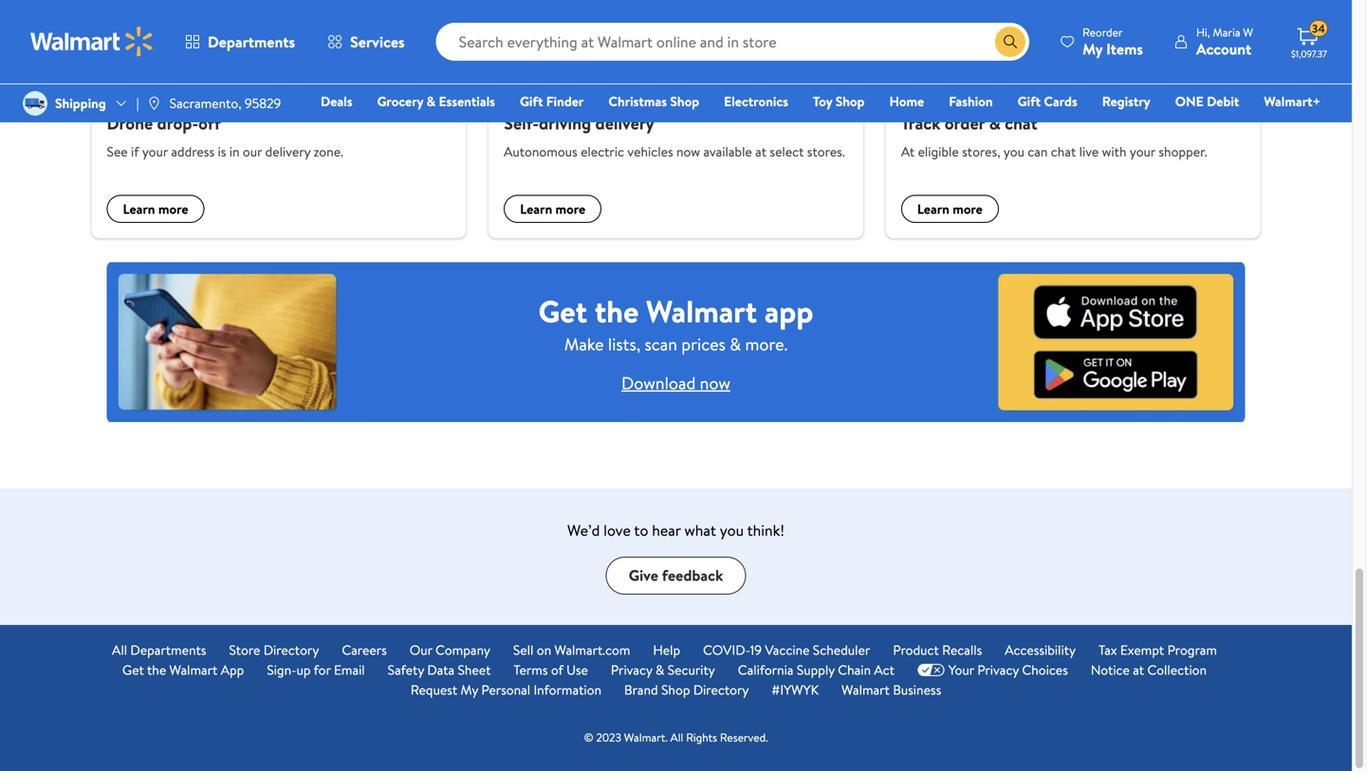 Task type: vqa. For each thing, say whether or not it's contained in the screenshot.
cabbage
no



Task type: describe. For each thing, give the bounding box(es) containing it.
order
[[945, 111, 985, 135]]

privacy inside your privacy choices link
[[977, 661, 1019, 679]]

0 vertical spatial directory
[[264, 641, 319, 659]]

covid-19 vaccine scheduler
[[703, 641, 870, 659]]

0 vertical spatial chat
[[1005, 111, 1038, 135]]

privacy & security
[[611, 661, 715, 679]]

what
[[685, 520, 716, 541]]

can
[[1028, 142, 1048, 161]]

sell on walmart.com
[[513, 641, 630, 659]]

sacramento,
[[169, 94, 241, 112]]

drop-
[[157, 111, 198, 135]]

feedback
[[662, 565, 723, 586]]

my inside the reorder my items
[[1083, 38, 1103, 59]]

your privacy choices
[[949, 661, 1068, 679]]

self-
[[504, 111, 539, 135]]

learn for autonomous
[[520, 200, 552, 218]]

covid-
[[703, 641, 750, 659]]

product
[[893, 641, 939, 659]]

all inside 'link'
[[112, 641, 127, 659]]

your inside drone drop-off see if your address is in our delivery zone.
[[142, 142, 168, 161]]

essentials
[[439, 92, 495, 111]]

drone drop-off see if your address is in our delivery zone.
[[107, 111, 343, 161]]

get inside tax exempt program get the walmart app
[[122, 661, 144, 679]]

cards
[[1044, 92, 1078, 111]]

you inside "track order & chat at eligible stores, you can chat live with your shopper."
[[1004, 142, 1025, 161]]

download
[[621, 372, 696, 395]]

1 vertical spatial directory
[[693, 681, 749, 699]]

select
[[770, 142, 804, 161]]

notice
[[1091, 661, 1130, 679]]

give
[[629, 565, 658, 586]]

stores,
[[962, 142, 1001, 161]]

sign-up for email
[[267, 661, 365, 679]]

walmart.
[[624, 730, 668, 746]]

at
[[901, 142, 915, 161]]

1 horizontal spatial chat
[[1051, 142, 1076, 161]]

sell on walmart.com link
[[513, 640, 630, 660]]

we'd
[[567, 520, 600, 541]]

learn for see
[[123, 200, 155, 218]]

& inside get the walmart app make lists, scan prices & more.
[[730, 333, 741, 356]]

at inside self-driving delivery autonomous electric vehicles now available at select stores.
[[755, 142, 767, 161]]

notice at collection request my personal information
[[411, 661, 1207, 699]]

one debit
[[1175, 92, 1239, 111]]

self-driving delivery list item
[[477, 0, 875, 238]]

sheet
[[458, 661, 491, 679]]

electronics link
[[716, 91, 797, 111]]

delivery inside self-driving delivery autonomous electric vehicles now available at select stores.
[[595, 111, 654, 135]]

deals link
[[312, 91, 361, 111]]

services button
[[311, 19, 421, 65]]

finder
[[546, 92, 584, 111]]

off
[[198, 111, 221, 135]]

delivery inside drone drop-off see if your address is in our delivery zone.
[[265, 142, 311, 161]]

scan
[[645, 333, 677, 356]]

address
[[171, 142, 215, 161]]

sign-
[[267, 661, 296, 679]]

walmart+
[[1264, 92, 1321, 111]]

& inside grocery & essentials link
[[427, 92, 436, 111]]

#iywyk link
[[772, 680, 819, 700]]

program
[[1168, 641, 1217, 659]]

reserved.
[[720, 730, 768, 746]]

19
[[750, 641, 762, 659]]

careers
[[342, 641, 387, 659]]

up
[[296, 661, 311, 679]]

information
[[534, 681, 602, 699]]

privacy & security link
[[611, 660, 715, 680]]

terms of use link
[[514, 660, 588, 680]]

we'd love to hear what you think!
[[567, 520, 785, 541]]

learn for chat
[[917, 200, 950, 218]]

get inside get the walmart app make lists, scan prices & more.
[[538, 290, 587, 333]]

0 horizontal spatial you
[[720, 520, 744, 541]]

on
[[537, 641, 551, 659]]

request my personal information link
[[411, 680, 602, 700]]

help
[[653, 641, 680, 659]]

chain
[[838, 661, 871, 679]]

your privacy choices link
[[917, 660, 1068, 680]]

our
[[243, 142, 262, 161]]

eligible
[[918, 142, 959, 161]]

drone drop-off list item
[[80, 0, 477, 238]]

more for chat
[[953, 200, 983, 218]]

account
[[1196, 38, 1252, 59]]

product recalls link
[[893, 640, 982, 660]]

terms
[[514, 661, 548, 679]]

store
[[229, 641, 260, 659]]

exempt
[[1120, 641, 1164, 659]]

download now link
[[621, 372, 731, 395]]

electronics
[[724, 92, 788, 111]]

learn more for autonomous
[[520, 200, 586, 218]]

if
[[131, 142, 139, 161]]

all departments
[[112, 641, 206, 659]]

walmart inside tax exempt program get the walmart app
[[169, 661, 218, 679]]

walmart+ link
[[1256, 91, 1329, 111]]

shop for toy
[[836, 92, 865, 111]]

1 horizontal spatial all
[[670, 730, 683, 746]]

reorder
[[1083, 24, 1123, 40]]

toy shop link
[[805, 91, 873, 111]]

think!
[[747, 520, 785, 541]]

gift for gift finder
[[520, 92, 543, 111]]

our
[[410, 641, 432, 659]]

app
[[221, 661, 244, 679]]

zone.
[[314, 142, 343, 161]]

see
[[107, 142, 128, 161]]

choices
[[1022, 661, 1068, 679]]



Task type: locate. For each thing, give the bounding box(es) containing it.
store directory
[[229, 641, 319, 659]]

california supply chain act link
[[738, 660, 895, 680]]

my left items
[[1083, 38, 1103, 59]]

learn more down the autonomous
[[520, 200, 586, 218]]

store directory link
[[229, 640, 319, 660]]

& down help link
[[656, 661, 664, 679]]

privacy up the brand
[[611, 661, 652, 679]]

1 privacy from the left
[[611, 661, 652, 679]]

& inside privacy & security link
[[656, 661, 664, 679]]

to
[[634, 520, 648, 541]]

accessibility link
[[1005, 640, 1076, 660]]

more down the autonomous
[[556, 200, 586, 218]]

delivery down the christmas
[[595, 111, 654, 135]]

0 horizontal spatial get
[[122, 661, 144, 679]]

track order & chat list item
[[875, 0, 1272, 238]]

shopper.
[[1159, 142, 1207, 161]]

1 vertical spatial walmart
[[169, 661, 218, 679]]

now down prices
[[700, 372, 731, 395]]

2 your from the left
[[1130, 142, 1156, 161]]

1 horizontal spatial privacy
[[977, 661, 1019, 679]]

more down stores,
[[953, 200, 983, 218]]

1 horizontal spatial the
[[595, 290, 639, 333]]

2 more from the left
[[556, 200, 586, 218]]

0 horizontal spatial chat
[[1005, 111, 1038, 135]]

brand
[[624, 681, 658, 699]]

directory up sign-
[[264, 641, 319, 659]]

collection
[[1148, 661, 1207, 679]]

notice at collection link
[[1091, 660, 1207, 680]]

0 horizontal spatial learn more
[[123, 200, 188, 218]]

privacy choices icon image
[[917, 664, 945, 677]]

shop for christmas
[[670, 92, 699, 111]]

&
[[427, 92, 436, 111], [989, 111, 1001, 135], [730, 333, 741, 356], [656, 661, 664, 679]]

your
[[949, 661, 974, 679]]

departments up the get the walmart app link
[[130, 641, 206, 659]]

learn down the autonomous
[[520, 200, 552, 218]]

departments inside dropdown button
[[208, 31, 295, 52]]

my
[[1083, 38, 1103, 59], [461, 681, 478, 699]]

0 horizontal spatial the
[[147, 661, 166, 679]]

0 vertical spatial get
[[538, 290, 587, 333]]

safety data sheet link
[[388, 660, 491, 680]]

gift cards link
[[1009, 91, 1086, 111]]

stores.
[[807, 142, 845, 161]]

departments up 95829
[[208, 31, 295, 52]]

departments inside 'link'
[[130, 641, 206, 659]]

0 horizontal spatial departments
[[130, 641, 206, 659]]

1 vertical spatial the
[[147, 661, 166, 679]]

0 vertical spatial the
[[595, 290, 639, 333]]

brand shop directory
[[624, 681, 749, 699]]

electric
[[581, 142, 624, 161]]

34
[[1312, 21, 1325, 37]]

0 vertical spatial all
[[112, 641, 127, 659]]

get the walmart app link
[[122, 660, 244, 680]]

your inside "track order & chat at eligible stores, you can chat live with your shopper."
[[1130, 142, 1156, 161]]

get the walmart app make lists, scan prices & more.
[[538, 290, 814, 356]]

your right with at the right top of page
[[1130, 142, 1156, 161]]

learn down if
[[123, 200, 155, 218]]

walmart
[[646, 290, 757, 333], [169, 661, 218, 679], [842, 681, 890, 699]]

learn inside track order & chat list item
[[917, 200, 950, 218]]

2 horizontal spatial learn more
[[917, 200, 983, 218]]

safety
[[388, 661, 424, 679]]

2 horizontal spatial learn
[[917, 200, 950, 218]]

2 learn more from the left
[[520, 200, 586, 218]]

your right if
[[142, 142, 168, 161]]

learn more inside self-driving delivery list item
[[520, 200, 586, 218]]

available
[[703, 142, 752, 161]]

learn more down if
[[123, 200, 188, 218]]

1 vertical spatial you
[[720, 520, 744, 541]]

the inside get the walmart app make lists, scan prices & more.
[[595, 290, 639, 333]]

the
[[595, 290, 639, 333], [147, 661, 166, 679]]

1 vertical spatial chat
[[1051, 142, 1076, 161]]

1 learn from the left
[[123, 200, 155, 218]]

sell
[[513, 641, 534, 659]]

2 learn from the left
[[520, 200, 552, 218]]

2 vertical spatial walmart
[[842, 681, 890, 699]]

1 horizontal spatial my
[[1083, 38, 1103, 59]]

act
[[874, 661, 895, 679]]

0 horizontal spatial directory
[[264, 641, 319, 659]]

learn inside self-driving delivery list item
[[520, 200, 552, 218]]

get the walmart app image
[[107, 263, 1245, 422]]

©
[[584, 730, 594, 746]]

Search search field
[[436, 23, 1030, 61]]

3 more from the left
[[953, 200, 983, 218]]

more inside self-driving delivery list item
[[556, 200, 586, 218]]

brand shop directory link
[[624, 680, 749, 700]]

at inside notice at collection request my personal information
[[1133, 661, 1144, 679]]

in
[[229, 142, 240, 161]]

0 horizontal spatial walmart
[[169, 661, 218, 679]]

driving
[[539, 111, 591, 135]]

learn down eligible
[[917, 200, 950, 218]]

1 horizontal spatial your
[[1130, 142, 1156, 161]]

gift cards
[[1018, 92, 1078, 111]]

1 more from the left
[[158, 200, 188, 218]]

1 vertical spatial all
[[670, 730, 683, 746]]

careers link
[[342, 640, 387, 660]]

95829
[[245, 94, 281, 112]]

& right order
[[989, 111, 1001, 135]]

0 vertical spatial now
[[676, 142, 700, 161]]

more inside track order & chat list item
[[953, 200, 983, 218]]

1 horizontal spatial walmart
[[646, 290, 757, 333]]

0 horizontal spatial your
[[142, 142, 168, 161]]

more down address
[[158, 200, 188, 218]]

one
[[1175, 92, 1204, 111]]

my inside notice at collection request my personal information
[[461, 681, 478, 699]]

0 vertical spatial at
[[755, 142, 767, 161]]

prices
[[681, 333, 726, 356]]

hear
[[652, 520, 681, 541]]

get
[[538, 290, 587, 333], [122, 661, 144, 679]]

walmart business link
[[842, 680, 941, 700]]

0 vertical spatial delivery
[[595, 111, 654, 135]]

1 horizontal spatial departments
[[208, 31, 295, 52]]

list containing drone drop-off
[[80, 0, 1272, 238]]

deals
[[321, 92, 352, 111]]

terms of use
[[514, 661, 588, 679]]

debit
[[1207, 92, 1239, 111]]

all up the get the walmart app link
[[112, 641, 127, 659]]

the down all departments 'link'
[[147, 661, 166, 679]]

more inside drone drop-off "list item"
[[158, 200, 188, 218]]

 image
[[23, 91, 47, 116]]

request
[[411, 681, 457, 699]]

chat left live
[[1051, 142, 1076, 161]]

& left the more.
[[730, 333, 741, 356]]

walmart image
[[30, 27, 154, 57]]

1 horizontal spatial delivery
[[595, 111, 654, 135]]

0 horizontal spatial my
[[461, 681, 478, 699]]

$1,097.37
[[1291, 47, 1327, 60]]

gift inside "link"
[[1018, 92, 1041, 111]]

walmart business
[[842, 681, 941, 699]]

data
[[427, 661, 455, 679]]

1 learn more from the left
[[123, 200, 188, 218]]

learn inside drone drop-off "list item"
[[123, 200, 155, 218]]

privacy right your
[[977, 661, 1019, 679]]

safety data sheet
[[388, 661, 491, 679]]

1 vertical spatial get
[[122, 661, 144, 679]]

at left select
[[755, 142, 767, 161]]

supply
[[797, 661, 835, 679]]

more for see
[[158, 200, 188, 218]]

learn more for see
[[123, 200, 188, 218]]

0 horizontal spatial gift
[[520, 92, 543, 111]]

1 gift from the left
[[520, 92, 543, 111]]

1 horizontal spatial learn more
[[520, 200, 586, 218]]

1 your from the left
[[142, 142, 168, 161]]

search icon image
[[1003, 34, 1018, 49]]

gift finder
[[520, 92, 584, 111]]

0 vertical spatial my
[[1083, 38, 1103, 59]]

shop right toy
[[836, 92, 865, 111]]

gift for gift cards
[[1018, 92, 1041, 111]]

get down all departments 'link'
[[122, 661, 144, 679]]

1 horizontal spatial you
[[1004, 142, 1025, 161]]

the inside tax exempt program get the walmart app
[[147, 661, 166, 679]]

shop for brand
[[661, 681, 690, 699]]

download now
[[621, 372, 731, 395]]

tax
[[1099, 641, 1117, 659]]

& inside "track order & chat at eligible stores, you can chat live with your shopper."
[[989, 111, 1001, 135]]

0 horizontal spatial learn
[[123, 200, 155, 218]]

0 horizontal spatial all
[[112, 641, 127, 659]]

help link
[[653, 640, 680, 660]]

1 vertical spatial departments
[[130, 641, 206, 659]]

walmart.com
[[555, 641, 630, 659]]

3 learn more from the left
[[917, 200, 983, 218]]

© 2023 walmart. all rights reserved.
[[584, 730, 768, 746]]

0 vertical spatial you
[[1004, 142, 1025, 161]]

you left "can"
[[1004, 142, 1025, 161]]

all departments link
[[112, 640, 206, 660]]

at down the exempt
[[1133, 661, 1144, 679]]

all left rights
[[670, 730, 683, 746]]

the left scan
[[595, 290, 639, 333]]

hi, maria w account
[[1196, 24, 1253, 59]]

0 horizontal spatial delivery
[[265, 142, 311, 161]]

learn more inside drone drop-off "list item"
[[123, 200, 188, 218]]

now inside self-driving delivery autonomous electric vehicles now available at select stores.
[[676, 142, 700, 161]]

Walmart Site-Wide search field
[[436, 23, 1030, 61]]

vaccine
[[765, 641, 810, 659]]

items
[[1106, 38, 1143, 59]]

learn more down eligible
[[917, 200, 983, 218]]

1 horizontal spatial at
[[1133, 661, 1144, 679]]

3 learn from the left
[[917, 200, 950, 218]]

more.
[[745, 333, 788, 356]]

& right grocery
[[427, 92, 436, 111]]

covid-19 vaccine scheduler link
[[703, 640, 870, 660]]

toy shop
[[813, 92, 865, 111]]

2 gift from the left
[[1018, 92, 1041, 111]]

1 horizontal spatial gift
[[1018, 92, 1041, 111]]

security
[[668, 661, 715, 679]]

gift left the cards
[[1018, 92, 1041, 111]]

scheduler
[[813, 641, 870, 659]]

email
[[334, 661, 365, 679]]

0 vertical spatial walmart
[[646, 290, 757, 333]]

christmas shop
[[608, 92, 699, 111]]

1 vertical spatial now
[[700, 372, 731, 395]]

learn more inside track order & chat list item
[[917, 200, 983, 218]]

personal
[[481, 681, 530, 699]]

grocery & essentials link
[[369, 91, 504, 111]]

1 vertical spatial delivery
[[265, 142, 311, 161]]

0 horizontal spatial privacy
[[611, 661, 652, 679]]

toy
[[813, 92, 832, 111]]

directory down security
[[693, 681, 749, 699]]

shop up self-driving delivery autonomous electric vehicles now available at select stores.
[[670, 92, 699, 111]]

chat up "can"
[[1005, 111, 1038, 135]]

2 horizontal spatial walmart
[[842, 681, 890, 699]]

more for autonomous
[[556, 200, 586, 218]]

you
[[1004, 142, 1025, 161], [720, 520, 744, 541]]

of
[[551, 661, 563, 679]]

0 vertical spatial departments
[[208, 31, 295, 52]]

love
[[604, 520, 631, 541]]

now right vehicles
[[676, 142, 700, 161]]

2 horizontal spatial more
[[953, 200, 983, 218]]

my down the sheet
[[461, 681, 478, 699]]

0 horizontal spatial at
[[755, 142, 767, 161]]

1 vertical spatial at
[[1133, 661, 1144, 679]]

sign-up for email link
[[267, 660, 365, 680]]

1 horizontal spatial directory
[[693, 681, 749, 699]]

1 horizontal spatial learn
[[520, 200, 552, 218]]

delivery right our
[[265, 142, 311, 161]]

learn more for chat
[[917, 200, 983, 218]]

gift
[[520, 92, 543, 111], [1018, 92, 1041, 111]]

our company link
[[410, 640, 490, 660]]

 image
[[147, 96, 162, 111]]

privacy inside privacy & security link
[[611, 661, 652, 679]]

1 horizontal spatial more
[[556, 200, 586, 218]]

walmart inside get the walmart app make lists, scan prices & more.
[[646, 290, 757, 333]]

shop down privacy & security link
[[661, 681, 690, 699]]

one debit link
[[1167, 91, 1248, 111]]

list
[[80, 0, 1272, 238]]

california
[[738, 661, 794, 679]]

you right what
[[720, 520, 744, 541]]

2 privacy from the left
[[977, 661, 1019, 679]]

0 horizontal spatial more
[[158, 200, 188, 218]]

1 vertical spatial my
[[461, 681, 478, 699]]

get left "lists,"
[[538, 290, 587, 333]]

is
[[218, 142, 226, 161]]

gift up "self-"
[[520, 92, 543, 111]]

1 horizontal spatial get
[[538, 290, 587, 333]]



